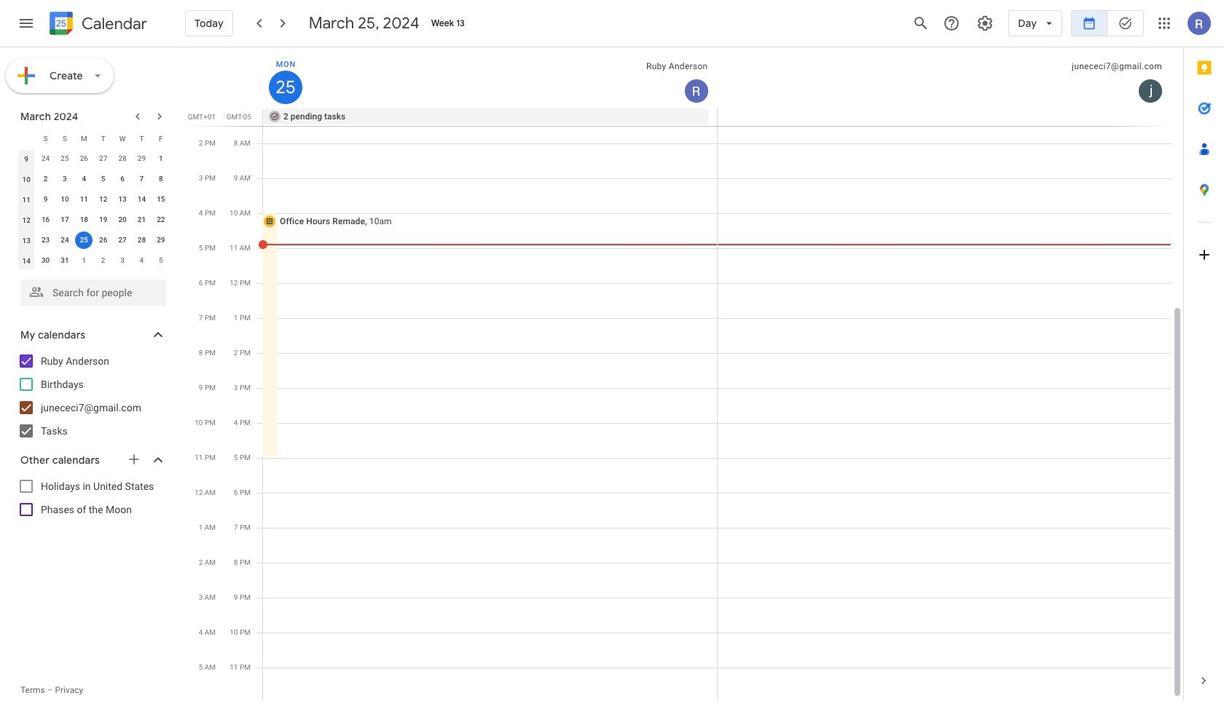 Task type: describe. For each thing, give the bounding box(es) containing it.
10 element
[[56, 191, 74, 208]]

7 element
[[133, 170, 150, 188]]

12 element
[[94, 191, 112, 208]]

30 element
[[37, 252, 54, 270]]

monday, march 25, today element
[[269, 71, 302, 104]]

5 element
[[94, 170, 112, 188]]

3 element
[[56, 170, 74, 188]]

april 1 element
[[75, 252, 93, 270]]

april 3 element
[[114, 252, 131, 270]]

february 29 element
[[133, 150, 150, 168]]

0 vertical spatial column header
[[263, 47, 717, 109]]

19 element
[[94, 211, 112, 229]]

9 element
[[37, 191, 54, 208]]

24 element
[[56, 232, 74, 249]]

february 24 element
[[37, 150, 54, 168]]

6 element
[[114, 170, 131, 188]]

25, today element
[[75, 232, 93, 249]]

31 element
[[56, 252, 74, 270]]

add other calendars image
[[127, 452, 141, 467]]

14 element
[[133, 191, 150, 208]]

april 4 element
[[133, 252, 150, 270]]

2 element
[[37, 170, 54, 188]]

april 2 element
[[94, 252, 112, 270]]

11 element
[[75, 191, 93, 208]]

Search for people text field
[[29, 280, 157, 306]]

17 element
[[56, 211, 74, 229]]

april 5 element
[[152, 252, 170, 270]]

heading inside calendar element
[[79, 15, 147, 32]]

22 element
[[152, 211, 170, 229]]

29 element
[[152, 232, 170, 249]]

february 28 element
[[114, 150, 131, 168]]

16 element
[[37, 211, 54, 229]]

18 element
[[75, 211, 93, 229]]



Task type: locate. For each thing, give the bounding box(es) containing it.
1 element
[[152, 150, 170, 168]]

1 horizontal spatial column header
[[263, 47, 717, 109]]

column header inside march 2024 'grid'
[[17, 128, 36, 149]]

settings menu image
[[977, 15, 994, 32]]

21 element
[[133, 211, 150, 229]]

15 element
[[152, 191, 170, 208]]

grid
[[187, 47, 1183, 702]]

tab list
[[1184, 47, 1224, 661]]

1 vertical spatial column header
[[17, 128, 36, 149]]

my calendars list
[[3, 350, 181, 443]]

calendar element
[[47, 9, 147, 41]]

27 element
[[114, 232, 131, 249]]

main drawer image
[[17, 15, 35, 32]]

february 25 element
[[56, 150, 74, 168]]

28 element
[[133, 232, 150, 249]]

row
[[256, 109, 1183, 126], [17, 128, 170, 149], [17, 149, 170, 169], [17, 169, 170, 189], [17, 189, 170, 210], [17, 210, 170, 230], [17, 230, 170, 251], [17, 251, 170, 271]]

cell
[[74, 230, 94, 251]]

cell inside row group
[[74, 230, 94, 251]]

column header
[[263, 47, 717, 109], [17, 128, 36, 149]]

20 element
[[114, 211, 131, 229]]

february 26 element
[[75, 150, 93, 168]]

row group
[[17, 149, 170, 271]]

None search field
[[0, 274, 181, 306]]

0 horizontal spatial column header
[[17, 128, 36, 149]]

13 element
[[114, 191, 131, 208]]

4 element
[[75, 170, 93, 188]]

8 element
[[152, 170, 170, 188]]

heading
[[79, 15, 147, 32]]

23 element
[[37, 232, 54, 249]]

26 element
[[94, 232, 112, 249]]

march 2024 grid
[[14, 128, 170, 271]]

february 27 element
[[94, 150, 112, 168]]

other calendars list
[[3, 475, 181, 522]]

row group inside march 2024 'grid'
[[17, 149, 170, 271]]



Task type: vqa. For each thing, say whether or not it's contained in the screenshot.
the May 8 element
no



